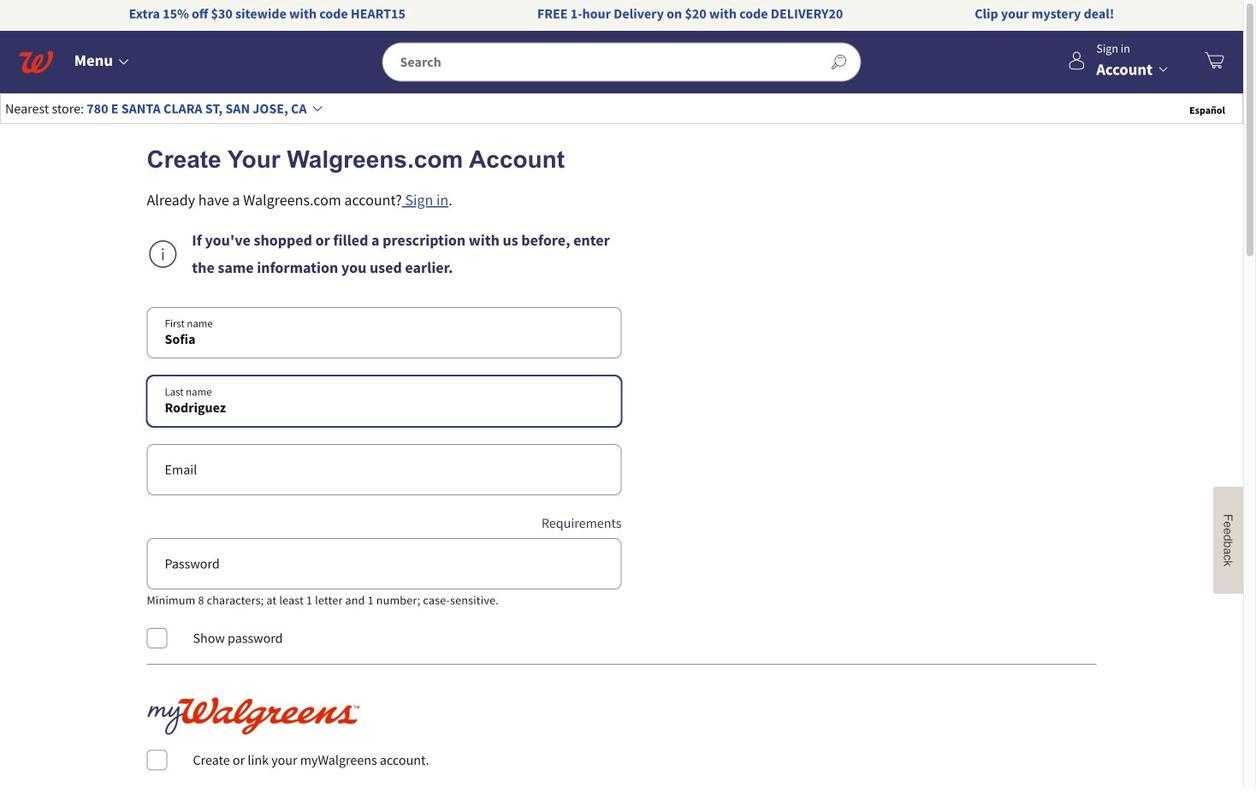 Task type: locate. For each thing, give the bounding box(es) containing it.
search image
[[823, 45, 856, 79]]

walgreens: trusted since 1901 image
[[19, 51, 53, 73]]

mywalgreens image
[[147, 698, 361, 736]]

Last name text field
[[148, 377, 621, 426]]

Search by keyword or item number text field
[[383, 43, 831, 81]]

First name text field
[[148, 308, 621, 358]]



Task type: vqa. For each thing, say whether or not it's contained in the screenshot.
Search by keyword or item number text field
yes



